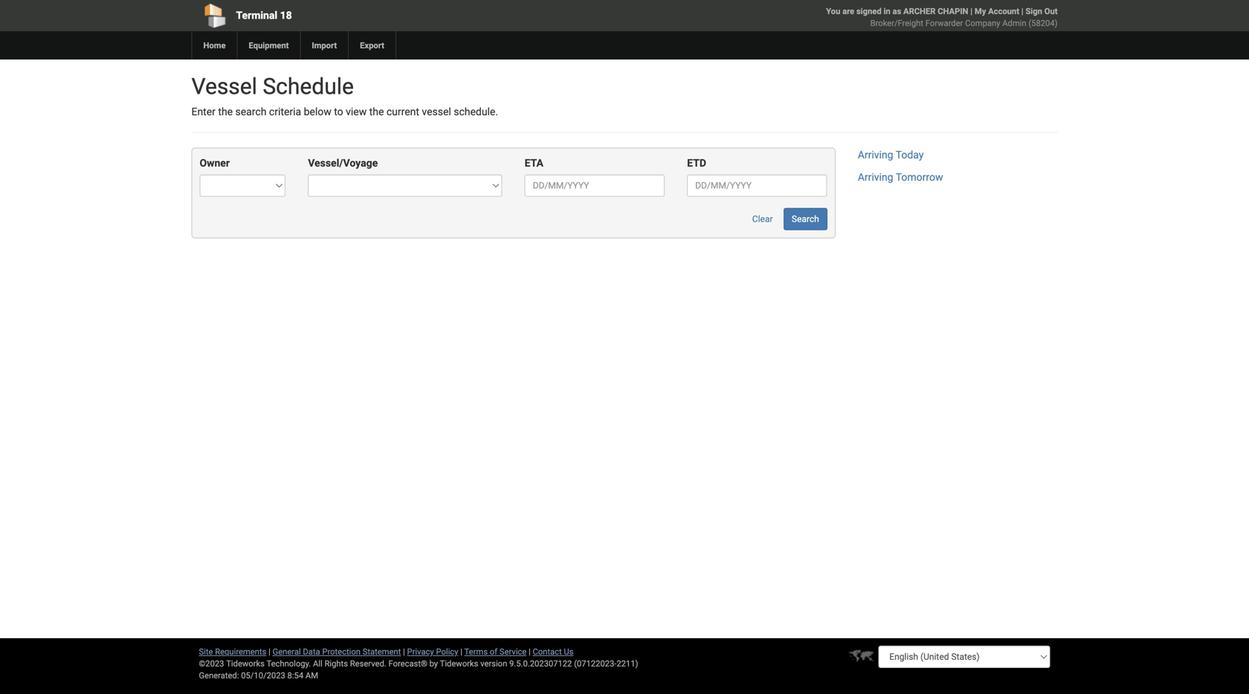 Task type: describe. For each thing, give the bounding box(es) containing it.
privacy
[[407, 647, 434, 656]]

search
[[792, 214, 820, 224]]

broker/freight
[[871, 18, 924, 28]]

view
[[346, 106, 367, 118]]

us
[[564, 647, 574, 656]]

schedule.
[[454, 106, 498, 118]]

all
[[313, 659, 323, 668]]

| left sign
[[1022, 6, 1024, 16]]

reserved.
[[350, 659, 387, 668]]

requirements
[[215, 647, 267, 656]]

of
[[490, 647, 498, 656]]

forwarder
[[926, 18, 964, 28]]

clear
[[753, 214, 773, 224]]

am
[[306, 671, 318, 680]]

terminal 18
[[236, 9, 292, 22]]

arriving today
[[858, 149, 924, 161]]

chapin
[[938, 6, 969, 16]]

arriving for arriving today
[[858, 149, 894, 161]]

| up the tideworks
[[461, 647, 463, 656]]

you
[[827, 6, 841, 16]]

company
[[966, 18, 1001, 28]]

forecast®
[[389, 659, 428, 668]]

as
[[893, 6, 902, 16]]

| left general
[[269, 647, 271, 656]]

terminal 18 link
[[192, 0, 540, 31]]

vessel
[[192, 73, 257, 100]]

below
[[304, 106, 332, 118]]

signed
[[857, 6, 882, 16]]

account
[[989, 6, 1020, 16]]

owner
[[200, 157, 230, 169]]

rights
[[325, 659, 348, 668]]

tomorrow
[[896, 171, 944, 183]]

equipment link
[[237, 31, 300, 60]]

vessel
[[422, 106, 451, 118]]

arriving for arriving tomorrow
[[858, 171, 894, 183]]

9.5.0.202307122
[[510, 659, 572, 668]]

ETA text field
[[525, 174, 665, 197]]

protection
[[322, 647, 361, 656]]

equipment
[[249, 41, 289, 50]]

vessel/voyage
[[308, 157, 378, 169]]

site requirements link
[[199, 647, 267, 656]]

statement
[[363, 647, 401, 656]]

by
[[430, 659, 438, 668]]

you are signed in as archer chapin | my account | sign out broker/freight forwarder company admin (58204)
[[827, 6, 1058, 28]]

arriving tomorrow link
[[858, 171, 944, 183]]

site requirements | general data protection statement | privacy policy | terms of service | contact us ©2023 tideworks technology. all rights reserved. forecast® by tideworks version 9.5.0.202307122 (07122023-2211) generated: 05/10/2023 8:54 am
[[199, 647, 639, 680]]

(07122023-
[[574, 659, 617, 668]]

in
[[884, 6, 891, 16]]

import link
[[300, 31, 348, 60]]

clear button
[[744, 208, 781, 230]]



Task type: locate. For each thing, give the bounding box(es) containing it.
2 the from the left
[[369, 106, 384, 118]]

eta
[[525, 157, 544, 169]]

0 horizontal spatial the
[[218, 106, 233, 118]]

vessel schedule enter the search criteria below to view the current vessel schedule.
[[192, 73, 498, 118]]

general data protection statement link
[[273, 647, 401, 656]]

service
[[500, 647, 527, 656]]

(58204)
[[1029, 18, 1058, 28]]

version
[[481, 659, 507, 668]]

privacy policy link
[[407, 647, 459, 656]]

my
[[975, 6, 987, 16]]

schedule
[[263, 73, 354, 100]]

the
[[218, 106, 233, 118], [369, 106, 384, 118]]

export link
[[348, 31, 396, 60]]

export
[[360, 41, 384, 50]]

site
[[199, 647, 213, 656]]

admin
[[1003, 18, 1027, 28]]

| up 9.5.0.202307122 at the bottom
[[529, 647, 531, 656]]

1 arriving from the top
[[858, 149, 894, 161]]

ETD text field
[[687, 174, 828, 197]]

0 vertical spatial arriving
[[858, 149, 894, 161]]

out
[[1045, 6, 1058, 16]]

8:54
[[288, 671, 304, 680]]

are
[[843, 6, 855, 16]]

import
[[312, 41, 337, 50]]

criteria
[[269, 106, 301, 118]]

| up forecast®
[[403, 647, 405, 656]]

terminal
[[236, 9, 278, 22]]

05/10/2023
[[241, 671, 285, 680]]

to
[[334, 106, 343, 118]]

my account link
[[975, 6, 1020, 16]]

contact us link
[[533, 647, 574, 656]]

data
[[303, 647, 320, 656]]

1 the from the left
[[218, 106, 233, 118]]

arriving
[[858, 149, 894, 161], [858, 171, 894, 183]]

general
[[273, 647, 301, 656]]

enter
[[192, 106, 216, 118]]

search button
[[784, 208, 828, 230]]

contact
[[533, 647, 562, 656]]

home link
[[192, 31, 237, 60]]

today
[[896, 149, 924, 161]]

18
[[280, 9, 292, 22]]

arriving down arriving today link
[[858, 171, 894, 183]]

arriving tomorrow
[[858, 171, 944, 183]]

2 arriving from the top
[[858, 171, 894, 183]]

archer
[[904, 6, 936, 16]]

| left my
[[971, 6, 973, 16]]

2211)
[[617, 659, 639, 668]]

current
[[387, 106, 420, 118]]

home
[[203, 41, 226, 50]]

sign
[[1026, 6, 1043, 16]]

terms
[[465, 647, 488, 656]]

etd
[[687, 157, 707, 169]]

terms of service link
[[465, 647, 527, 656]]

1 horizontal spatial the
[[369, 106, 384, 118]]

©2023 tideworks
[[199, 659, 265, 668]]

tideworks
[[440, 659, 479, 668]]

technology.
[[267, 659, 311, 668]]

the right view
[[369, 106, 384, 118]]

generated:
[[199, 671, 239, 680]]

sign out link
[[1026, 6, 1058, 16]]

the right enter
[[218, 106, 233, 118]]

1 vertical spatial arriving
[[858, 171, 894, 183]]

|
[[971, 6, 973, 16], [1022, 6, 1024, 16], [269, 647, 271, 656], [403, 647, 405, 656], [461, 647, 463, 656], [529, 647, 531, 656]]

arriving up 'arriving tomorrow' link
[[858, 149, 894, 161]]

arriving today link
[[858, 149, 924, 161]]

policy
[[436, 647, 459, 656]]

search
[[235, 106, 267, 118]]



Task type: vqa. For each thing, say whether or not it's contained in the screenshot.
Vessel Schedule Enter the search criteria below to view the current vessel schedule.
yes



